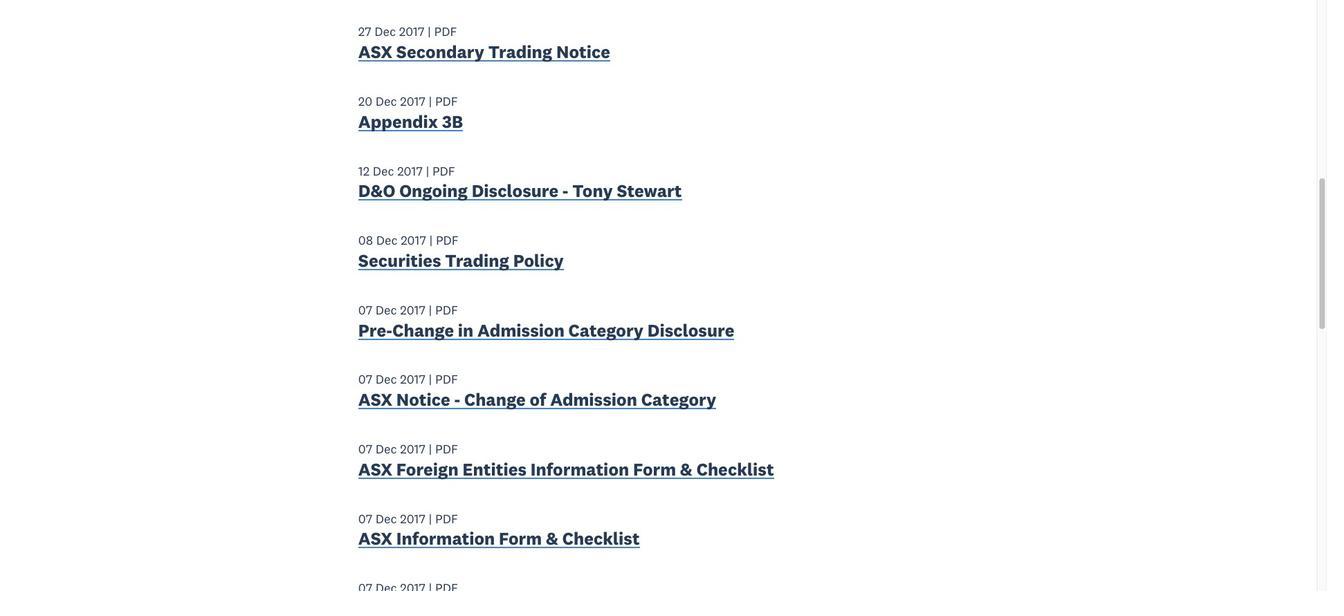 Task type: vqa. For each thing, say whether or not it's contained in the screenshot.
Information |
yes



Task type: locate. For each thing, give the bounding box(es) containing it.
notice inside 27 dec 2017 | pdf asx secondary trading notice
[[556, 41, 610, 63]]

2017 inside the 07 dec 2017 | pdf pre-change in admission category disclosure
[[400, 302, 426, 318]]

2017 for ongoing
[[397, 163, 423, 179]]

07 dec 2017 | pdf pre-change in admission category disclosure
[[358, 302, 735, 342]]

admission inside the 07 dec 2017 | pdf pre-change in admission category disclosure
[[478, 319, 565, 342]]

2017 for secondary
[[399, 24, 425, 40]]

notice
[[556, 41, 610, 63], [396, 389, 450, 411]]

1 horizontal spatial &
[[680, 459, 693, 481]]

pdf up securities trading policy link
[[436, 233, 459, 249]]

asx inside 27 dec 2017 | pdf asx secondary trading notice
[[358, 41, 393, 63]]

dec inside 27 dec 2017 | pdf asx secondary trading notice
[[375, 24, 396, 40]]

pdf inside 20 dec 2017 | pdf appendix 3b
[[435, 93, 458, 109]]

asx inside '07 dec 2017 | pdf asx foreign entities information form & checklist'
[[358, 459, 393, 481]]

admission right in
[[478, 319, 565, 342]]

form inside '07 dec 2017 | pdf asx foreign entities information form & checklist'
[[633, 459, 676, 481]]

2017 inside 20 dec 2017 | pdf appendix 3b
[[400, 93, 426, 109]]

change
[[393, 319, 454, 342], [464, 389, 526, 411]]

dec for asx foreign entities information form & checklist
[[376, 442, 397, 458]]

0 horizontal spatial disclosure
[[472, 180, 559, 202]]

- inside 07 dec 2017 | pdf asx notice - change of admission category
[[454, 389, 460, 411]]

0 vertical spatial checklist
[[697, 459, 774, 481]]

dec right '08'
[[376, 233, 398, 249]]

dec up foreign
[[376, 442, 397, 458]]

trading
[[488, 41, 552, 63], [445, 250, 509, 272]]

2017 inside 27 dec 2017 | pdf asx secondary trading notice
[[399, 24, 425, 40]]

0 horizontal spatial checklist
[[563, 528, 640, 551]]

07 for asx notice - change of admission category
[[358, 372, 373, 388]]

dec down the pre-
[[376, 372, 397, 388]]

dec for securities trading policy
[[376, 233, 398, 249]]

pdf down foreign
[[435, 511, 458, 527]]

3 07 from the top
[[358, 442, 373, 458]]

dec inside 08 dec 2017 | pdf securities trading policy
[[376, 233, 398, 249]]

2 07 from the top
[[358, 372, 373, 388]]

-
[[563, 180, 569, 202], [454, 389, 460, 411]]

0 vertical spatial category
[[569, 319, 644, 342]]

1 horizontal spatial notice
[[556, 41, 610, 63]]

dec for asx information form & checklist
[[376, 511, 397, 527]]

07 inside '07 dec 2017 | pdf asx foreign entities information form & checklist'
[[358, 442, 373, 458]]

1 vertical spatial change
[[464, 389, 526, 411]]

dec down foreign
[[376, 511, 397, 527]]

| for ongoing
[[426, 163, 429, 179]]

0 vertical spatial &
[[680, 459, 693, 481]]

0 vertical spatial trading
[[488, 41, 552, 63]]

dec inside '07 dec 2017 | pdf asx foreign entities information form & checklist'
[[376, 442, 397, 458]]

0 horizontal spatial change
[[393, 319, 454, 342]]

dec right 27
[[375, 24, 396, 40]]

0 horizontal spatial form
[[499, 528, 542, 551]]

1 vertical spatial information
[[396, 528, 495, 551]]

ongoing
[[399, 180, 468, 202]]

07 inside 07 dec 2017 | pdf asx information form & checklist
[[358, 511, 373, 527]]

1 horizontal spatial checklist
[[697, 459, 774, 481]]

pdf up in
[[435, 302, 458, 318]]

0 horizontal spatial &
[[546, 528, 559, 551]]

1 asx from the top
[[358, 41, 393, 63]]

| inside 08 dec 2017 | pdf securities trading policy
[[429, 233, 433, 249]]

| inside 07 dec 2017 | pdf asx information form & checklist
[[429, 511, 432, 527]]

1 horizontal spatial change
[[464, 389, 526, 411]]

& inside '07 dec 2017 | pdf asx foreign entities information form & checklist'
[[680, 459, 693, 481]]

admission
[[478, 319, 565, 342], [550, 389, 637, 411]]

| inside the 07 dec 2017 | pdf pre-change in admission category disclosure
[[429, 302, 432, 318]]

2017 inside 12 dec 2017 | pdf d&o ongoing disclosure - tony stewart
[[397, 163, 423, 179]]

dec
[[375, 24, 396, 40], [376, 93, 397, 109], [373, 163, 394, 179], [376, 233, 398, 249], [376, 302, 397, 318], [376, 372, 397, 388], [376, 442, 397, 458], [376, 511, 397, 527]]

pdf up the ongoing at left top
[[433, 163, 455, 179]]

| for 3b
[[429, 93, 432, 109]]

asx inside 07 dec 2017 | pdf asx notice - change of admission category
[[358, 389, 393, 411]]

pdf inside 27 dec 2017 | pdf asx secondary trading notice
[[434, 24, 457, 40]]

dec inside 12 dec 2017 | pdf d&o ongoing disclosure - tony stewart
[[373, 163, 394, 179]]

2017 for trading
[[401, 233, 426, 249]]

08
[[358, 233, 373, 249]]

0 horizontal spatial -
[[454, 389, 460, 411]]

3 asx from the top
[[358, 459, 393, 481]]

d&o
[[358, 180, 396, 202]]

pdf inside 07 dec 2017 | pdf asx information form & checklist
[[435, 511, 458, 527]]

dec inside the 07 dec 2017 | pdf pre-change in admission category disclosure
[[376, 302, 397, 318]]

checklist inside '07 dec 2017 | pdf asx foreign entities information form & checklist'
[[697, 459, 774, 481]]

2017 inside 08 dec 2017 | pdf securities trading policy
[[401, 233, 426, 249]]

pdf up 3b
[[435, 93, 458, 109]]

2017 inside 07 dec 2017 | pdf asx notice - change of admission category
[[400, 372, 426, 388]]

0 horizontal spatial information
[[396, 528, 495, 551]]

pdf inside the 07 dec 2017 | pdf pre-change in admission category disclosure
[[435, 302, 458, 318]]

asx notice - change of admission category link
[[358, 389, 716, 414]]

0 vertical spatial information
[[531, 459, 629, 481]]

0 vertical spatial admission
[[478, 319, 565, 342]]

2017 for foreign
[[400, 442, 426, 458]]

0 vertical spatial notice
[[556, 41, 610, 63]]

2017 for 3b
[[400, 93, 426, 109]]

form
[[633, 459, 676, 481], [499, 528, 542, 551]]

pdf for secondary
[[434, 24, 457, 40]]

4 07 from the top
[[358, 511, 373, 527]]

1 vertical spatial disclosure
[[648, 319, 735, 342]]

asx inside 07 dec 2017 | pdf asx information form & checklist
[[358, 528, 393, 551]]

20
[[358, 93, 373, 109]]

dec inside 20 dec 2017 | pdf appendix 3b
[[376, 93, 397, 109]]

pdf for ongoing
[[433, 163, 455, 179]]

change left of
[[464, 389, 526, 411]]

0 vertical spatial form
[[633, 459, 676, 481]]

| for information
[[429, 511, 432, 527]]

pdf inside '07 dec 2017 | pdf asx foreign entities information form & checklist'
[[435, 442, 458, 458]]

disclosure
[[472, 180, 559, 202], [648, 319, 735, 342]]

|
[[428, 24, 431, 40], [429, 93, 432, 109], [426, 163, 429, 179], [429, 233, 433, 249], [429, 302, 432, 318], [429, 372, 432, 388], [429, 442, 432, 458], [429, 511, 432, 527]]

1 vertical spatial trading
[[445, 250, 509, 272]]

tony
[[573, 180, 613, 202]]

0 vertical spatial disclosure
[[472, 180, 559, 202]]

d&o ongoing disclosure - tony stewart link
[[358, 180, 682, 206]]

dec right 20 in the left of the page
[[376, 93, 397, 109]]

dec inside 07 dec 2017 | pdf asx information form & checklist
[[376, 511, 397, 527]]

admission right of
[[550, 389, 637, 411]]

| inside 27 dec 2017 | pdf asx secondary trading notice
[[428, 24, 431, 40]]

| inside 20 dec 2017 | pdf appendix 3b
[[429, 93, 432, 109]]

| inside 07 dec 2017 | pdf asx notice - change of admission category
[[429, 372, 432, 388]]

checklist
[[697, 459, 774, 481], [563, 528, 640, 551]]

pdf
[[434, 24, 457, 40], [435, 93, 458, 109], [433, 163, 455, 179], [436, 233, 459, 249], [435, 302, 458, 318], [435, 372, 458, 388], [435, 442, 458, 458], [435, 511, 458, 527]]

0 horizontal spatial notice
[[396, 389, 450, 411]]

1 horizontal spatial form
[[633, 459, 676, 481]]

2017 inside '07 dec 2017 | pdf asx foreign entities information form & checklist'
[[400, 442, 426, 458]]

0 vertical spatial change
[[393, 319, 454, 342]]

1 vertical spatial category
[[641, 389, 716, 411]]

pdf inside 12 dec 2017 | pdf d&o ongoing disclosure - tony stewart
[[433, 163, 455, 179]]

change left in
[[393, 319, 454, 342]]

4 asx from the top
[[358, 528, 393, 551]]

1 horizontal spatial -
[[563, 180, 569, 202]]

pre-
[[358, 319, 393, 342]]

| inside 12 dec 2017 | pdf d&o ongoing disclosure - tony stewart
[[426, 163, 429, 179]]

1 vertical spatial admission
[[550, 389, 637, 411]]

12 dec 2017 | pdf d&o ongoing disclosure - tony stewart
[[358, 163, 682, 202]]

information
[[531, 459, 629, 481], [396, 528, 495, 551]]

| for notice
[[429, 372, 432, 388]]

1 vertical spatial &
[[546, 528, 559, 551]]

07 dec 2017 | pdf asx information form & checklist
[[358, 511, 640, 551]]

1 vertical spatial form
[[499, 528, 542, 551]]

1 vertical spatial -
[[454, 389, 460, 411]]

1 horizontal spatial information
[[531, 459, 629, 481]]

&
[[680, 459, 693, 481], [546, 528, 559, 551]]

1 07 from the top
[[358, 302, 373, 318]]

1 horizontal spatial disclosure
[[648, 319, 735, 342]]

pdf up foreign
[[435, 442, 458, 458]]

category inside 07 dec 2017 | pdf asx notice - change of admission category
[[641, 389, 716, 411]]

1 vertical spatial notice
[[396, 389, 450, 411]]

07 inside 07 dec 2017 | pdf asx notice - change of admission category
[[358, 372, 373, 388]]

2 asx from the top
[[358, 389, 393, 411]]

dec right 12
[[373, 163, 394, 179]]

dec up the pre-
[[376, 302, 397, 318]]

07 inside the 07 dec 2017 | pdf pre-change in admission category disclosure
[[358, 302, 373, 318]]

pdf for information
[[435, 511, 458, 527]]

0 vertical spatial -
[[563, 180, 569, 202]]

pdf down in
[[435, 372, 458, 388]]

asx for asx foreign entities information form & checklist
[[358, 459, 393, 481]]

asx
[[358, 41, 393, 63], [358, 389, 393, 411], [358, 459, 393, 481], [358, 528, 393, 551]]

information inside '07 dec 2017 | pdf asx foreign entities information form & checklist'
[[531, 459, 629, 481]]

| inside '07 dec 2017 | pdf asx foreign entities information form & checklist'
[[429, 442, 432, 458]]

dec inside 07 dec 2017 | pdf asx notice - change of admission category
[[376, 372, 397, 388]]

dec for asx notice - change of admission category
[[376, 372, 397, 388]]

07 for asx foreign entities information form & checklist
[[358, 442, 373, 458]]

category inside the 07 dec 2017 | pdf pre-change in admission category disclosure
[[569, 319, 644, 342]]

category
[[569, 319, 644, 342], [641, 389, 716, 411]]

asx foreign entities information form & checklist link
[[358, 459, 774, 484]]

07 dec 2017 | pdf asx foreign entities information form & checklist
[[358, 442, 774, 481]]

pdf for trading
[[436, 233, 459, 249]]

foreign
[[396, 459, 459, 481]]

policy
[[513, 250, 564, 272]]

2017
[[399, 24, 425, 40], [400, 93, 426, 109], [397, 163, 423, 179], [401, 233, 426, 249], [400, 302, 426, 318], [400, 372, 426, 388], [400, 442, 426, 458], [400, 511, 426, 527]]

1 vertical spatial checklist
[[563, 528, 640, 551]]

| for secondary
[[428, 24, 431, 40]]

pdf inside 07 dec 2017 | pdf asx notice - change of admission category
[[435, 372, 458, 388]]

2017 for notice
[[400, 372, 426, 388]]

07
[[358, 302, 373, 318], [358, 372, 373, 388], [358, 442, 373, 458], [358, 511, 373, 527]]

| for foreign
[[429, 442, 432, 458]]

2017 inside 07 dec 2017 | pdf asx information form & checklist
[[400, 511, 426, 527]]

3b
[[442, 111, 463, 133]]

pdf up secondary on the left
[[434, 24, 457, 40]]

pdf inside 08 dec 2017 | pdf securities trading policy
[[436, 233, 459, 249]]



Task type: describe. For each thing, give the bounding box(es) containing it.
12
[[358, 163, 370, 179]]

2017 for information
[[400, 511, 426, 527]]

asx for asx notice - change of admission category
[[358, 389, 393, 411]]

information inside 07 dec 2017 | pdf asx information form & checklist
[[396, 528, 495, 551]]

dec for d&o ongoing disclosure - tony stewart
[[373, 163, 394, 179]]

27 dec 2017 | pdf asx secondary trading notice
[[358, 24, 610, 63]]

secondary
[[396, 41, 484, 63]]

pdf for foreign
[[435, 442, 458, 458]]

| for trading
[[429, 233, 433, 249]]

pdf for change
[[435, 302, 458, 318]]

20 dec 2017 | pdf appendix 3b
[[358, 93, 463, 133]]

& inside 07 dec 2017 | pdf asx information form & checklist
[[546, 528, 559, 551]]

- inside 12 dec 2017 | pdf d&o ongoing disclosure - tony stewart
[[563, 180, 569, 202]]

dec for asx secondary trading notice
[[375, 24, 396, 40]]

| for change
[[429, 302, 432, 318]]

of
[[530, 389, 546, 411]]

pdf for notice
[[435, 372, 458, 388]]

asx for asx secondary trading notice
[[358, 41, 393, 63]]

trading inside 08 dec 2017 | pdf securities trading policy
[[445, 250, 509, 272]]

07 dec 2017 | pdf asx notice - change of admission category
[[358, 372, 716, 411]]

07 for pre-change in admission category disclosure
[[358, 302, 373, 318]]

asx secondary trading notice link
[[358, 41, 610, 66]]

stewart
[[617, 180, 682, 202]]

securities
[[358, 250, 441, 272]]

checklist inside 07 dec 2017 | pdf asx information form & checklist
[[563, 528, 640, 551]]

in
[[458, 319, 474, 342]]

pdf for 3b
[[435, 93, 458, 109]]

notice inside 07 dec 2017 | pdf asx notice - change of admission category
[[396, 389, 450, 411]]

appendix
[[358, 111, 438, 133]]

admission inside 07 dec 2017 | pdf asx notice - change of admission category
[[550, 389, 637, 411]]

08 dec 2017 | pdf securities trading policy
[[358, 233, 564, 272]]

dec for appendix 3b
[[376, 93, 397, 109]]

07 for asx information form & checklist
[[358, 511, 373, 527]]

2017 for change
[[400, 302, 426, 318]]

entities
[[463, 459, 527, 481]]

asx for asx information form & checklist
[[358, 528, 393, 551]]

pre-change in admission category disclosure link
[[358, 319, 735, 345]]

disclosure inside 12 dec 2017 | pdf d&o ongoing disclosure - tony stewart
[[472, 180, 559, 202]]

securities trading policy link
[[358, 250, 564, 275]]

trading inside 27 dec 2017 | pdf asx secondary trading notice
[[488, 41, 552, 63]]

appendix 3b link
[[358, 111, 463, 136]]

27
[[358, 24, 372, 40]]

asx information form & checklist link
[[358, 528, 640, 554]]

change inside the 07 dec 2017 | pdf pre-change in admission category disclosure
[[393, 319, 454, 342]]

disclosure inside the 07 dec 2017 | pdf pre-change in admission category disclosure
[[648, 319, 735, 342]]

change inside 07 dec 2017 | pdf asx notice - change of admission category
[[464, 389, 526, 411]]

dec for pre-change in admission category disclosure
[[376, 302, 397, 318]]

form inside 07 dec 2017 | pdf asx information form & checklist
[[499, 528, 542, 551]]



